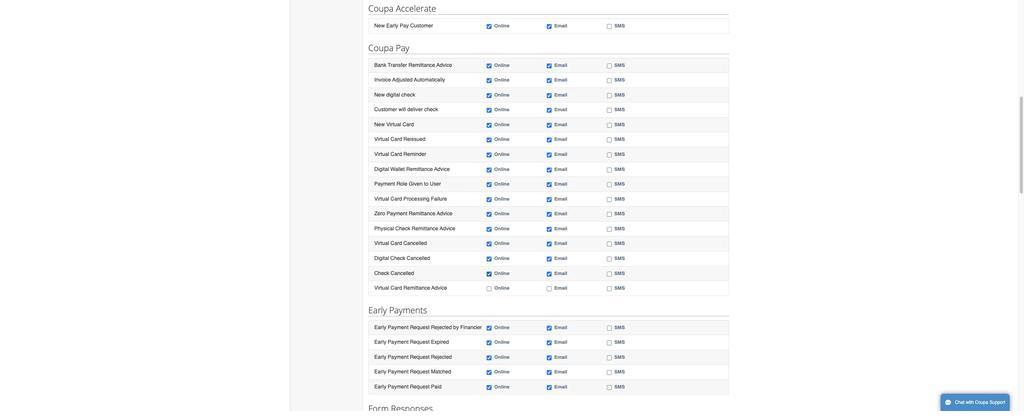 Task type: locate. For each thing, give the bounding box(es) containing it.
email for check cancelled
[[554, 270, 567, 276]]

early payment request rejected
[[374, 354, 452, 360]]

sms for new virtual card
[[614, 122, 625, 127]]

request down early payment request matched
[[410, 384, 430, 390]]

13 sms from the top
[[614, 226, 625, 231]]

check up virtual card cancelled
[[395, 225, 410, 231]]

digital
[[386, 92, 400, 98]]

6 sms from the top
[[614, 122, 625, 127]]

early down early payments
[[374, 324, 386, 330]]

request up early payment request expired
[[410, 324, 430, 330]]

0 vertical spatial rejected
[[431, 324, 452, 330]]

email for zero payment remittance advice
[[554, 211, 567, 217]]

check down virtual card cancelled
[[390, 255, 405, 261]]

new up virtual card reissued
[[374, 121, 385, 127]]

wallet
[[390, 166, 405, 172]]

remittance down the processing
[[409, 211, 435, 217]]

online for new virtual card
[[494, 122, 510, 127]]

3 new from the top
[[374, 121, 385, 127]]

chat with coupa support button
[[941, 394, 1010, 411]]

early up early payment request paid
[[374, 369, 386, 375]]

advice for virtual card remittance advice
[[431, 285, 447, 291]]

sms for customer will deliver check
[[614, 107, 625, 112]]

virtual for virtual card reminder
[[374, 151, 389, 157]]

2 vertical spatial new
[[374, 121, 385, 127]]

5 request from the top
[[410, 384, 430, 390]]

payment down early payment request matched
[[388, 384, 409, 390]]

digital up check cancelled
[[374, 255, 389, 261]]

virtual
[[386, 121, 401, 127], [374, 136, 389, 142], [374, 151, 389, 157], [374, 196, 389, 202], [374, 240, 389, 246], [374, 285, 389, 291]]

adjusted
[[392, 77, 413, 83]]

early payment request paid
[[374, 384, 442, 390]]

0 vertical spatial check
[[395, 225, 410, 231]]

cancelled
[[403, 240, 427, 246], [407, 255, 430, 261], [391, 270, 414, 276]]

5 online from the top
[[494, 107, 510, 112]]

request up early payment request rejected
[[410, 339, 430, 345]]

bank
[[374, 62, 386, 68]]

14 sms from the top
[[614, 241, 625, 246]]

customer
[[410, 23, 433, 29], [374, 106, 397, 112]]

payment
[[374, 181, 395, 187], [387, 211, 407, 217], [388, 324, 409, 330], [388, 339, 409, 345], [388, 354, 409, 360], [388, 369, 409, 375], [388, 384, 409, 390]]

online for digital check cancelled
[[494, 256, 510, 261]]

cancelled down "digital check cancelled"
[[391, 270, 414, 276]]

rejected for early payment request rejected
[[431, 354, 452, 360]]

early for early payments
[[368, 304, 387, 316]]

online for virtual card reminder
[[494, 151, 510, 157]]

deliver
[[407, 106, 423, 112]]

online
[[494, 23, 510, 29], [494, 62, 510, 68], [494, 77, 510, 83], [494, 92, 510, 98], [494, 107, 510, 112], [494, 122, 510, 127], [494, 137, 510, 142], [494, 151, 510, 157], [494, 166, 510, 172], [494, 181, 510, 187], [494, 196, 510, 202], [494, 211, 510, 217], [494, 226, 510, 231], [494, 241, 510, 246], [494, 256, 510, 261], [494, 270, 510, 276], [494, 285, 510, 291], [494, 325, 510, 330], [494, 339, 510, 345], [494, 354, 510, 360], [494, 369, 510, 375], [494, 384, 510, 390]]

early down early payment request matched
[[374, 384, 386, 390]]

19 online from the top
[[494, 339, 510, 345]]

1 vertical spatial check
[[424, 106, 438, 112]]

check down the invoice adjusted automatically
[[402, 92, 415, 98]]

18 sms from the top
[[614, 325, 625, 330]]

8 online from the top
[[494, 151, 510, 157]]

virtual down physical
[[374, 240, 389, 246]]

3 sms from the top
[[614, 77, 625, 83]]

1 digital from the top
[[374, 166, 389, 172]]

card
[[403, 121, 414, 127], [391, 136, 402, 142], [391, 151, 402, 157], [391, 196, 402, 202], [391, 240, 402, 246], [391, 285, 402, 291]]

13 email from the top
[[554, 226, 567, 231]]

1 vertical spatial cancelled
[[407, 255, 430, 261]]

role
[[397, 181, 407, 187]]

coupa up bank
[[368, 42, 394, 54]]

None checkbox
[[487, 24, 492, 29], [607, 24, 612, 29], [487, 63, 492, 68], [487, 78, 492, 83], [547, 78, 552, 83], [607, 78, 612, 83], [487, 93, 492, 98], [547, 93, 552, 98], [607, 93, 612, 98], [487, 108, 492, 113], [607, 108, 612, 113], [607, 123, 612, 128], [487, 138, 492, 143], [607, 153, 612, 157], [487, 167, 492, 172], [487, 182, 492, 187], [607, 182, 612, 187], [487, 197, 492, 202], [547, 197, 552, 202], [607, 197, 612, 202], [487, 212, 492, 217], [607, 227, 612, 232], [607, 242, 612, 247], [487, 257, 492, 262], [547, 257, 552, 262], [487, 272, 492, 276], [547, 286, 552, 291], [607, 286, 612, 291], [487, 326, 492, 331], [607, 326, 612, 331], [487, 341, 492, 345], [487, 355, 492, 360], [547, 355, 552, 360], [607, 355, 612, 360], [487, 370, 492, 375], [607, 370, 612, 375], [607, 385, 612, 390], [487, 24, 492, 29], [607, 24, 612, 29], [487, 63, 492, 68], [487, 78, 492, 83], [547, 78, 552, 83], [607, 78, 612, 83], [487, 93, 492, 98], [547, 93, 552, 98], [607, 93, 612, 98], [487, 108, 492, 113], [607, 108, 612, 113], [607, 123, 612, 128], [487, 138, 492, 143], [607, 153, 612, 157], [487, 167, 492, 172], [487, 182, 492, 187], [607, 182, 612, 187], [487, 197, 492, 202], [547, 197, 552, 202], [607, 197, 612, 202], [487, 212, 492, 217], [607, 227, 612, 232], [607, 242, 612, 247], [487, 257, 492, 262], [547, 257, 552, 262], [487, 272, 492, 276], [547, 286, 552, 291], [607, 286, 612, 291], [487, 326, 492, 331], [607, 326, 612, 331], [487, 341, 492, 345], [487, 355, 492, 360], [547, 355, 552, 360], [607, 355, 612, 360], [487, 370, 492, 375], [607, 370, 612, 375], [607, 385, 612, 390]]

check
[[402, 92, 415, 98], [424, 106, 438, 112]]

will
[[399, 106, 406, 112]]

12 online from the top
[[494, 211, 510, 217]]

to
[[424, 181, 428, 187]]

online for early payment request paid
[[494, 384, 510, 390]]

22 sms from the top
[[614, 384, 625, 390]]

pay
[[400, 23, 409, 29], [396, 42, 409, 54]]

6 online from the top
[[494, 122, 510, 127]]

physical check remittance advice
[[374, 225, 455, 231]]

transfer
[[388, 62, 407, 68]]

zero
[[374, 211, 385, 217]]

email
[[554, 23, 567, 29], [554, 62, 567, 68], [554, 77, 567, 83], [554, 92, 567, 98], [554, 107, 567, 112], [554, 122, 567, 127], [554, 137, 567, 142], [554, 151, 567, 157], [554, 166, 567, 172], [554, 181, 567, 187], [554, 196, 567, 202], [554, 211, 567, 217], [554, 226, 567, 231], [554, 241, 567, 246], [554, 256, 567, 261], [554, 270, 567, 276], [554, 285, 567, 291], [554, 325, 567, 330], [554, 339, 567, 345], [554, 354, 567, 360], [554, 369, 567, 375], [554, 384, 567, 390]]

online for customer will deliver check
[[494, 107, 510, 112]]

payment role given to user
[[374, 181, 441, 187]]

2 vertical spatial coupa
[[975, 400, 988, 405]]

9 email from the top
[[554, 166, 567, 172]]

email for new digital check
[[554, 92, 567, 98]]

21 sms from the top
[[614, 369, 625, 375]]

early down early payment request expired
[[374, 354, 386, 360]]

5 sms from the top
[[614, 107, 625, 112]]

check down "digital check cancelled"
[[374, 270, 389, 276]]

sms for early payment request paid
[[614, 384, 625, 390]]

pay down coupa accelerate
[[400, 23, 409, 29]]

17 sms from the top
[[614, 285, 625, 291]]

pay up transfer
[[396, 42, 409, 54]]

virtual for virtual card reissued
[[374, 136, 389, 142]]

digital left wallet in the top left of the page
[[374, 166, 389, 172]]

virtual down the new virtual card
[[374, 136, 389, 142]]

0 vertical spatial digital
[[374, 166, 389, 172]]

remittance up given
[[406, 166, 433, 172]]

9 sms from the top
[[614, 166, 625, 172]]

email for physical check remittance advice
[[554, 226, 567, 231]]

remittance down zero payment remittance advice
[[412, 225, 438, 231]]

1 vertical spatial coupa
[[368, 42, 394, 54]]

coupa for coupa accelerate
[[368, 2, 394, 14]]

new
[[374, 23, 385, 29], [374, 92, 385, 98], [374, 121, 385, 127]]

16 email from the top
[[554, 270, 567, 276]]

early left payments
[[368, 304, 387, 316]]

card for processing
[[391, 196, 402, 202]]

12 email from the top
[[554, 211, 567, 217]]

early
[[386, 23, 398, 29], [368, 304, 387, 316], [374, 324, 386, 330], [374, 339, 386, 345], [374, 354, 386, 360], [374, 369, 386, 375], [374, 384, 386, 390]]

sms for virtual card reissued
[[614, 137, 625, 142]]

remittance
[[409, 62, 435, 68], [406, 166, 433, 172], [409, 211, 435, 217], [412, 225, 438, 231], [403, 285, 430, 291]]

7 online from the top
[[494, 137, 510, 142]]

22 email from the top
[[554, 384, 567, 390]]

cancelled down virtual card cancelled
[[407, 255, 430, 261]]

customer left will on the top left
[[374, 106, 397, 112]]

payment up early payment request paid
[[388, 369, 409, 375]]

2 digital from the top
[[374, 255, 389, 261]]

by
[[453, 324, 459, 330]]

early up early payment request rejected
[[374, 339, 386, 345]]

email for digital check cancelled
[[554, 256, 567, 261]]

2 rejected from the top
[[431, 354, 452, 360]]

17 online from the top
[[494, 285, 510, 291]]

request
[[410, 324, 430, 330], [410, 339, 430, 345], [410, 354, 430, 360], [410, 369, 430, 375], [410, 384, 430, 390]]

None checkbox
[[547, 24, 552, 29], [547, 63, 552, 68], [607, 63, 612, 68], [547, 108, 552, 113], [487, 123, 492, 128], [547, 123, 552, 128], [547, 138, 552, 143], [607, 138, 612, 143], [487, 153, 492, 157], [547, 153, 552, 157], [547, 167, 552, 172], [607, 167, 612, 172], [547, 182, 552, 187], [547, 212, 552, 217], [607, 212, 612, 217], [487, 227, 492, 232], [547, 227, 552, 232], [487, 242, 492, 247], [547, 242, 552, 247], [607, 257, 612, 262], [547, 272, 552, 276], [607, 272, 612, 276], [487, 286, 492, 291], [547, 326, 552, 331], [547, 341, 552, 345], [607, 341, 612, 345], [547, 370, 552, 375], [487, 385, 492, 390], [547, 385, 552, 390], [547, 24, 552, 29], [547, 63, 552, 68], [607, 63, 612, 68], [547, 108, 552, 113], [487, 123, 492, 128], [547, 123, 552, 128], [547, 138, 552, 143], [607, 138, 612, 143], [487, 153, 492, 157], [547, 153, 552, 157], [547, 167, 552, 172], [607, 167, 612, 172], [547, 182, 552, 187], [547, 212, 552, 217], [607, 212, 612, 217], [487, 227, 492, 232], [547, 227, 552, 232], [487, 242, 492, 247], [547, 242, 552, 247], [607, 257, 612, 262], [547, 272, 552, 276], [607, 272, 612, 276], [487, 286, 492, 291], [547, 326, 552, 331], [547, 341, 552, 345], [607, 341, 612, 345], [547, 370, 552, 375], [487, 385, 492, 390], [547, 385, 552, 390]]

1 vertical spatial digital
[[374, 255, 389, 261]]

22 online from the top
[[494, 384, 510, 390]]

payment right zero at the bottom left of page
[[387, 211, 407, 217]]

20 online from the top
[[494, 354, 510, 360]]

remittance up payments
[[403, 285, 430, 291]]

card down check cancelled
[[391, 285, 402, 291]]

5 email from the top
[[554, 107, 567, 112]]

11 email from the top
[[554, 196, 567, 202]]

online for early payment request rejected
[[494, 354, 510, 360]]

8 sms from the top
[[614, 151, 625, 157]]

sms
[[614, 23, 625, 29], [614, 62, 625, 68], [614, 77, 625, 83], [614, 92, 625, 98], [614, 107, 625, 112], [614, 122, 625, 127], [614, 137, 625, 142], [614, 151, 625, 157], [614, 166, 625, 172], [614, 181, 625, 187], [614, 196, 625, 202], [614, 211, 625, 217], [614, 226, 625, 231], [614, 241, 625, 246], [614, 256, 625, 261], [614, 270, 625, 276], [614, 285, 625, 291], [614, 325, 625, 330], [614, 339, 625, 345], [614, 354, 625, 360], [614, 369, 625, 375], [614, 384, 625, 390]]

4 email from the top
[[554, 92, 567, 98]]

15 online from the top
[[494, 256, 510, 261]]

physical
[[374, 225, 394, 231]]

sms for digital check cancelled
[[614, 256, 625, 261]]

online for virtual card cancelled
[[494, 241, 510, 246]]

2 email from the top
[[554, 62, 567, 68]]

rejected left "by"
[[431, 324, 452, 330]]

online for zero payment remittance advice
[[494, 211, 510, 217]]

card up wallet in the top left of the page
[[391, 151, 402, 157]]

virtual down check cancelled
[[374, 285, 389, 291]]

payment down early payment request expired
[[388, 354, 409, 360]]

rejected for early payment request rejected by financier
[[431, 324, 452, 330]]

cancelled down physical check remittance advice
[[403, 240, 427, 246]]

digital
[[374, 166, 389, 172], [374, 255, 389, 261]]

1 vertical spatial rejected
[[431, 354, 452, 360]]

email for early payment request matched
[[554, 369, 567, 375]]

sms for zero payment remittance advice
[[614, 211, 625, 217]]

10 email from the top
[[554, 181, 567, 187]]

paid
[[431, 384, 442, 390]]

10 online from the top
[[494, 181, 510, 187]]

payment up early payment request rejected
[[388, 339, 409, 345]]

12 sms from the top
[[614, 211, 625, 217]]

coupa
[[368, 2, 394, 14], [368, 42, 394, 54], [975, 400, 988, 405]]

8 email from the top
[[554, 151, 567, 157]]

sms for virtual card cancelled
[[614, 241, 625, 246]]

advice for digital wallet remittance advice
[[434, 166, 450, 172]]

coupa pay
[[368, 42, 409, 54]]

payment down early payments
[[388, 324, 409, 330]]

2 new from the top
[[374, 92, 385, 98]]

virtual down virtual card reissued
[[374, 151, 389, 157]]

0 vertical spatial customer
[[410, 23, 433, 29]]

7 email from the top
[[554, 137, 567, 142]]

email for early payment request rejected by financier
[[554, 325, 567, 330]]

11 online from the top
[[494, 196, 510, 202]]

email for virtual card remittance advice
[[554, 285, 567, 291]]

1 online from the top
[[494, 23, 510, 29]]

0 vertical spatial new
[[374, 23, 385, 29]]

4 request from the top
[[410, 369, 430, 375]]

3 online from the top
[[494, 77, 510, 83]]

3 email from the top
[[554, 77, 567, 83]]

coupa up new early pay customer
[[368, 2, 394, 14]]

sms for new digital check
[[614, 92, 625, 98]]

check right deliver at the left top of page
[[424, 106, 438, 112]]

sms for early payment request expired
[[614, 339, 625, 345]]

1 rejected from the top
[[431, 324, 452, 330]]

1 request from the top
[[410, 324, 430, 330]]

sms for virtual card reminder
[[614, 151, 625, 157]]

14 email from the top
[[554, 241, 567, 246]]

check for digital
[[390, 255, 405, 261]]

advice
[[437, 62, 452, 68], [434, 166, 450, 172], [437, 211, 452, 217], [440, 225, 455, 231], [431, 285, 447, 291]]

16 online from the top
[[494, 270, 510, 276]]

21 email from the top
[[554, 369, 567, 375]]

email for customer will deliver check
[[554, 107, 567, 112]]

rejected
[[431, 324, 452, 330], [431, 354, 452, 360]]

remittance for card
[[403, 285, 430, 291]]

20 email from the top
[[554, 354, 567, 360]]

card for remittance
[[391, 285, 402, 291]]

2 online from the top
[[494, 62, 510, 68]]

7 sms from the top
[[614, 137, 625, 142]]

digital check cancelled
[[374, 255, 430, 261]]

15 email from the top
[[554, 256, 567, 261]]

9 online from the top
[[494, 166, 510, 172]]

0 horizontal spatial check
[[402, 92, 415, 98]]

online for check cancelled
[[494, 270, 510, 276]]

17 email from the top
[[554, 285, 567, 291]]

online for invoice adjusted automatically
[[494, 77, 510, 83]]

13 online from the top
[[494, 226, 510, 231]]

19 sms from the top
[[614, 339, 625, 345]]

1 sms from the top
[[614, 23, 625, 29]]

19 email from the top
[[554, 339, 567, 345]]

1 new from the top
[[374, 23, 385, 29]]

customer down accelerate
[[410, 23, 433, 29]]

1 horizontal spatial check
[[424, 106, 438, 112]]

new up coupa pay
[[374, 23, 385, 29]]

sms for check cancelled
[[614, 270, 625, 276]]

new for new early pay customer
[[374, 23, 385, 29]]

new for new virtual card
[[374, 121, 385, 127]]

16 sms from the top
[[614, 270, 625, 276]]

sms for physical check remittance advice
[[614, 226, 625, 231]]

customer will deliver check
[[374, 106, 438, 112]]

1 vertical spatial check
[[390, 255, 405, 261]]

0 vertical spatial coupa
[[368, 2, 394, 14]]

0 vertical spatial check
[[402, 92, 415, 98]]

1 email from the top
[[554, 23, 567, 29]]

email for invoice adjusted automatically
[[554, 77, 567, 83]]

18 online from the top
[[494, 325, 510, 330]]

remittance up automatically
[[409, 62, 435, 68]]

4 sms from the top
[[614, 92, 625, 98]]

2 request from the top
[[410, 339, 430, 345]]

0 vertical spatial cancelled
[[403, 240, 427, 246]]

online for early payment request rejected by financier
[[494, 325, 510, 330]]

coupa right with
[[975, 400, 988, 405]]

14 online from the top
[[494, 241, 510, 246]]

2 sms from the top
[[614, 62, 625, 68]]

4 online from the top
[[494, 92, 510, 98]]

10 sms from the top
[[614, 181, 625, 187]]

0 vertical spatial pay
[[400, 23, 409, 29]]

check for physical
[[395, 225, 410, 231]]

new left 'digital'
[[374, 92, 385, 98]]

financier
[[460, 324, 482, 330]]

request down early payment request rejected
[[410, 369, 430, 375]]

early for early payment request rejected
[[374, 354, 386, 360]]

card up "digital check cancelled"
[[391, 240, 402, 246]]

check
[[395, 225, 410, 231], [390, 255, 405, 261], [374, 270, 389, 276]]

6 email from the top
[[554, 122, 567, 127]]

email for digital wallet remittance advice
[[554, 166, 567, 172]]

21 online from the top
[[494, 369, 510, 375]]

15 sms from the top
[[614, 256, 625, 261]]

rejected up "matched"
[[431, 354, 452, 360]]

20 sms from the top
[[614, 354, 625, 360]]

online for payment role given to user
[[494, 181, 510, 187]]

request up early payment request matched
[[410, 354, 430, 360]]

virtual up zero at the bottom left of page
[[374, 196, 389, 202]]

18 email from the top
[[554, 325, 567, 330]]

0 horizontal spatial customer
[[374, 106, 397, 112]]

advice for zero payment remittance advice
[[437, 211, 452, 217]]

3 request from the top
[[410, 354, 430, 360]]

online for virtual card processing failure
[[494, 196, 510, 202]]

card down role
[[391, 196, 402, 202]]

new virtual card
[[374, 121, 414, 127]]

11 sms from the top
[[614, 196, 625, 202]]

1 vertical spatial new
[[374, 92, 385, 98]]

invoice
[[374, 77, 391, 83]]

2 vertical spatial check
[[374, 270, 389, 276]]

invoice adjusted automatically
[[374, 77, 445, 83]]

card down the new virtual card
[[391, 136, 402, 142]]

email for early payment request expired
[[554, 339, 567, 345]]

zero payment remittance advice
[[374, 211, 452, 217]]



Task type: describe. For each thing, give the bounding box(es) containing it.
sms for digital wallet remittance advice
[[614, 166, 625, 172]]

sms for payment role given to user
[[614, 181, 625, 187]]

virtual card processing failure
[[374, 196, 447, 202]]

sms for invoice adjusted automatically
[[614, 77, 625, 83]]

email for new virtual card
[[554, 122, 567, 127]]

card for cancelled
[[391, 240, 402, 246]]

reminder
[[403, 151, 426, 157]]

sms for bank transfer remittance advice
[[614, 62, 625, 68]]

early down coupa accelerate
[[386, 23, 398, 29]]

failure
[[431, 196, 447, 202]]

payments
[[389, 304, 427, 316]]

payment for early payment request expired
[[388, 339, 409, 345]]

1 vertical spatial pay
[[396, 42, 409, 54]]

request for early payment request rejected by financier
[[410, 324, 430, 330]]

accelerate
[[396, 2, 436, 14]]

email for virtual card cancelled
[[554, 241, 567, 246]]

email for virtual card reissued
[[554, 137, 567, 142]]

remittance for wallet
[[406, 166, 433, 172]]

early for early payment request expired
[[374, 339, 386, 345]]

sms for early payment request matched
[[614, 369, 625, 375]]

cancelled for digital check cancelled
[[407, 255, 430, 261]]

virtual card reminder
[[374, 151, 426, 157]]

online for bank transfer remittance advice
[[494, 62, 510, 68]]

email for virtual card reminder
[[554, 151, 567, 157]]

user
[[430, 181, 441, 187]]

coupa accelerate
[[368, 2, 436, 14]]

digital wallet remittance advice
[[374, 166, 450, 172]]

early for early payment request rejected by financier
[[374, 324, 386, 330]]

early payment request matched
[[374, 369, 451, 375]]

online for virtual card remittance advice
[[494, 285, 510, 291]]

coupa inside button
[[975, 400, 988, 405]]

virtual card cancelled
[[374, 240, 427, 246]]

online for digital wallet remittance advice
[[494, 166, 510, 172]]

advice for physical check remittance advice
[[440, 225, 455, 231]]

2 vertical spatial cancelled
[[391, 270, 414, 276]]

email for early payment request rejected
[[554, 354, 567, 360]]

virtual for virtual card remittance advice
[[374, 285, 389, 291]]

online for new early pay customer
[[494, 23, 510, 29]]

chat
[[955, 400, 965, 405]]

virtual for virtual card cancelled
[[374, 240, 389, 246]]

remittance for check
[[412, 225, 438, 231]]

check cancelled
[[374, 270, 414, 276]]

email for early payment request paid
[[554, 384, 567, 390]]

email for bank transfer remittance advice
[[554, 62, 567, 68]]

bank transfer remittance advice
[[374, 62, 452, 68]]

cancelled for virtual card cancelled
[[403, 240, 427, 246]]

given
[[409, 181, 423, 187]]

card for reissued
[[391, 136, 402, 142]]

payment for early payment request rejected by financier
[[388, 324, 409, 330]]

request for early payment request matched
[[410, 369, 430, 375]]

email for payment role given to user
[[554, 181, 567, 187]]

processing
[[403, 196, 430, 202]]

expired
[[431, 339, 449, 345]]

advice for bank transfer remittance advice
[[437, 62, 452, 68]]

payment for zero payment remittance advice
[[387, 211, 407, 217]]

coupa for coupa pay
[[368, 42, 394, 54]]

early for early payment request paid
[[374, 384, 386, 390]]

support
[[990, 400, 1006, 405]]

remittance for transfer
[[409, 62, 435, 68]]

sms for virtual card remittance advice
[[614, 285, 625, 291]]

virtual for virtual card processing failure
[[374, 196, 389, 202]]

automatically
[[414, 77, 445, 83]]

reissued
[[403, 136, 425, 142]]

early for early payment request matched
[[374, 369, 386, 375]]

early payment request rejected by financier
[[374, 324, 482, 330]]

card down the customer will deliver check
[[403, 121, 414, 127]]

1 vertical spatial customer
[[374, 106, 397, 112]]

payment for early payment request matched
[[388, 369, 409, 375]]

online for new digital check
[[494, 92, 510, 98]]

matched
[[431, 369, 451, 375]]

1 horizontal spatial customer
[[410, 23, 433, 29]]

new for new digital check
[[374, 92, 385, 98]]

sms for new early pay customer
[[614, 23, 625, 29]]

remittance for payment
[[409, 211, 435, 217]]

chat with coupa support
[[955, 400, 1006, 405]]

sms for early payment request rejected by financier
[[614, 325, 625, 330]]

virtual card remittance advice
[[374, 285, 447, 291]]

payment for early payment request paid
[[388, 384, 409, 390]]

email for new early pay customer
[[554, 23, 567, 29]]

early payment request expired
[[374, 339, 449, 345]]

online for early payment request expired
[[494, 339, 510, 345]]

virtual card reissued
[[374, 136, 425, 142]]

with
[[966, 400, 974, 405]]

new digital check
[[374, 92, 415, 98]]

new early pay customer
[[374, 23, 433, 29]]

online for physical check remittance advice
[[494, 226, 510, 231]]

digital for digital wallet remittance advice
[[374, 166, 389, 172]]

sms for early payment request rejected
[[614, 354, 625, 360]]

email for virtual card processing failure
[[554, 196, 567, 202]]

payment left role
[[374, 181, 395, 187]]

request for early payment request rejected
[[410, 354, 430, 360]]

early payments
[[368, 304, 427, 316]]

virtual up virtual card reissued
[[386, 121, 401, 127]]

sms for virtual card processing failure
[[614, 196, 625, 202]]

digital for digital check cancelled
[[374, 255, 389, 261]]

request for early payment request expired
[[410, 339, 430, 345]]

card for reminder
[[391, 151, 402, 157]]

online for virtual card reissued
[[494, 137, 510, 142]]



Task type: vqa. For each thing, say whether or not it's contained in the screenshot.
Digital Wallet Remittance Advice Digital
yes



